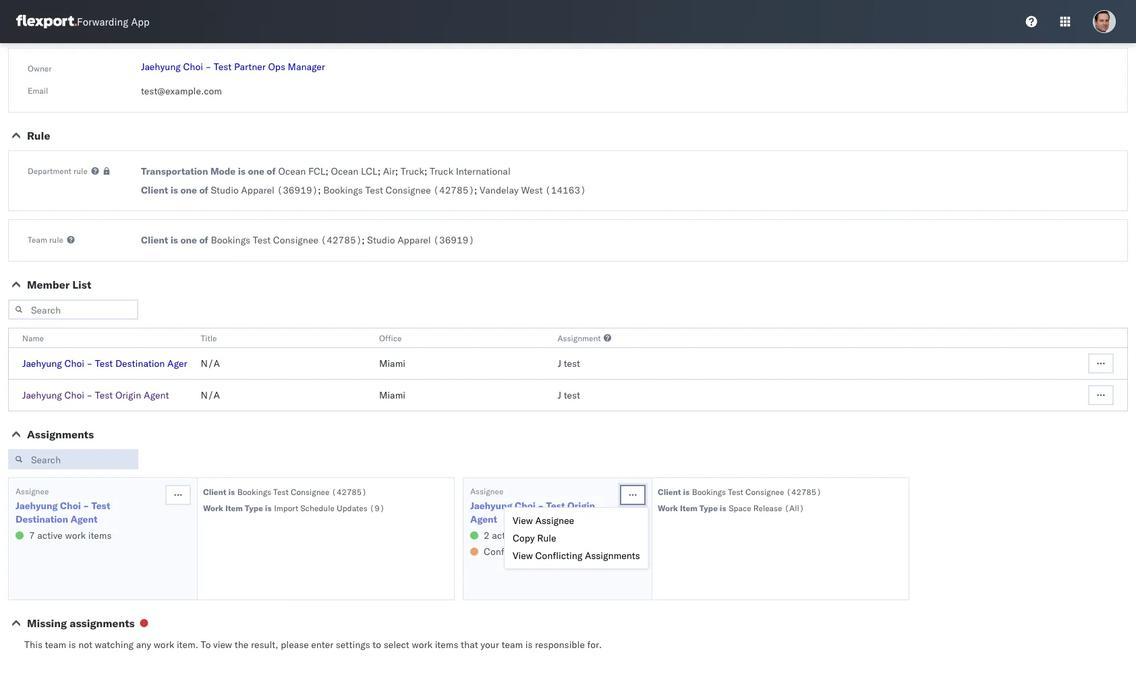 Task type: locate. For each thing, give the bounding box(es) containing it.
2 miami from the top
[[379, 389, 406, 401]]

client
[[141, 184, 168, 196], [141, 234, 168, 246], [203, 487, 226, 497], [658, 487, 681, 497]]

of for studio apparel (36919)
[[199, 184, 208, 196]]

0 vertical spatial origin
[[115, 389, 141, 401]]

work right any
[[154, 639, 174, 651]]

0 vertical spatial n/a
[[201, 358, 220, 369]]

is
[[238, 165, 246, 177], [170, 184, 178, 196], [170, 234, 178, 246], [228, 487, 235, 497], [683, 487, 690, 497], [265, 503, 272, 513], [720, 503, 726, 513], [69, 639, 76, 651], [525, 639, 533, 651]]

miami
[[379, 358, 406, 369], [379, 389, 406, 401]]

1 vertical spatial of
[[199, 184, 208, 196]]

1 n/a from the top
[[201, 358, 220, 369]]

0 vertical spatial studio
[[211, 184, 239, 196]]

jaehyung choi - test origin agent link down jaehyung choi - test destination agent
[[22, 389, 169, 401]]

- up '7 active work items'
[[83, 500, 89, 512]]

to
[[373, 639, 381, 651]]

items left that
[[435, 639, 458, 651]]

client is bookings test consignee (42785) up import
[[203, 487, 367, 497]]

import schedule updates (9)
[[274, 503, 385, 513]]

1 vertical spatial client is one of
[[141, 234, 208, 246]]

1 client is bookings test consignee (42785) from the left
[[203, 487, 367, 497]]

assignments up watching
[[70, 617, 135, 630]]

1 work item type is from the left
[[203, 503, 272, 513]]

0 vertical spatial rule
[[73, 166, 88, 176]]

n/a
[[201, 358, 220, 369], [201, 389, 220, 401]]

0 vertical spatial rule
[[27, 129, 50, 142]]

0 vertical spatial miami
[[379, 358, 406, 369]]

2 vertical spatial of
[[199, 234, 208, 246]]

1 test from the top
[[564, 358, 580, 369]]

rule up conflicting assignments
[[537, 532, 556, 544]]

items up conflicting assignments
[[543, 530, 566, 541]]

0 horizontal spatial assignments
[[27, 428, 94, 441]]

- inside assignee jaehyung choi - test origin agent
[[538, 500, 544, 512]]

1 vertical spatial miami
[[379, 389, 406, 401]]

jaehyung choi - test origin agent link
[[22, 389, 169, 401], [470, 499, 619, 526]]

truck left international
[[430, 165, 453, 177]]

work item type is for jaehyung choi - test origin agent
[[658, 503, 726, 513]]

that
[[461, 639, 478, 651]]

1 vertical spatial n/a
[[201, 389, 220, 401]]

assignee
[[16, 486, 49, 496], [470, 486, 504, 496], [535, 515, 574, 527]]

1 horizontal spatial destination
[[115, 358, 165, 369]]

client is one of
[[141, 184, 208, 196], [141, 234, 208, 246]]

1 horizontal spatial type
[[699, 503, 718, 513]]

item left space
[[680, 503, 697, 513]]

0 vertical spatial view
[[513, 515, 533, 527]]

work item type is left import
[[203, 503, 272, 513]]

1 horizontal spatial studio
[[367, 234, 395, 246]]

origin
[[115, 389, 141, 401], [567, 500, 595, 512]]

consignee
[[386, 184, 431, 196], [273, 234, 318, 246], [291, 487, 330, 497], [745, 487, 784, 497]]

destination
[[115, 358, 165, 369], [16, 513, 68, 525]]

0 horizontal spatial studio
[[211, 184, 239, 196]]

1 team from the left
[[45, 639, 66, 651]]

assignments inside view assignee copy rule view conflicting assignments
[[585, 550, 640, 562]]

1 horizontal spatial active
[[492, 530, 517, 541]]

1 vertical spatial j test
[[558, 389, 580, 401]]

2 client is one of from the top
[[141, 234, 208, 246]]

j
[[558, 358, 561, 369], [558, 389, 561, 401]]

0 vertical spatial client is one of
[[141, 184, 208, 196]]

rule for team rule
[[49, 234, 63, 245]]

view assignee copy rule view conflicting assignments
[[513, 515, 640, 562]]

rule right department
[[73, 166, 88, 176]]

apparel down studio apparel (36919) ; bookings test consignee (42785) ; vandelay west (14163)
[[397, 234, 431, 246]]

assignee inside assignee jaehyung choi - test destination agent
[[16, 486, 49, 496]]

1 j from the top
[[558, 358, 561, 369]]

1 vertical spatial destination
[[16, 513, 68, 525]]

item left import
[[225, 503, 243, 513]]

assignments
[[27, 428, 94, 441], [585, 550, 640, 562]]

0 vertical spatial jaehyung choi - test destination agent link
[[22, 358, 193, 369]]

1 vertical spatial view
[[513, 550, 533, 562]]

work item type is
[[203, 503, 272, 513], [658, 503, 726, 513]]

title
[[201, 333, 217, 343]]

choi up jaehyung choi - test origin agent
[[64, 358, 84, 369]]

active for 7
[[37, 530, 63, 541]]

choi for destination
[[64, 358, 84, 369]]

jaehyung choi - test destination agent link
[[22, 358, 193, 369], [16, 499, 164, 526]]

1 horizontal spatial truck
[[430, 165, 453, 177]]

any
[[136, 639, 151, 651]]

items for 2 active work items
[[543, 530, 566, 541]]

2 team from the left
[[502, 639, 523, 651]]

2 view from the top
[[513, 550, 533, 562]]

rule
[[27, 129, 50, 142], [537, 532, 556, 544]]

0 horizontal spatial rule
[[49, 234, 63, 245]]

client is bookings test consignee (42785) up space
[[658, 487, 821, 497]]

active right 2 at the bottom left
[[492, 530, 517, 541]]

1 horizontal spatial assignee
[[470, 486, 504, 496]]

jaehyung choi - test destination agent
[[22, 358, 193, 369]]

1 vertical spatial search text field
[[8, 449, 138, 470]]

0 horizontal spatial work
[[203, 503, 223, 513]]

1 vertical spatial j
[[558, 389, 561, 401]]

type for jaehyung choi - test destination agent
[[245, 503, 263, 513]]

1 horizontal spatial item
[[680, 503, 697, 513]]

1 vertical spatial origin
[[567, 500, 595, 512]]

work for jaehyung choi - test destination agent
[[203, 503, 223, 513]]

responsible
[[535, 639, 585, 651]]

1 horizontal spatial items
[[435, 639, 458, 651]]

assignments down "2 active work items"
[[533, 546, 587, 558]]

n/a for jaehyung choi - test origin agent
[[201, 389, 220, 401]]

1 horizontal spatial origin
[[567, 500, 595, 512]]

assignee for jaehyung choi - test origin agent
[[470, 486, 504, 496]]

2 client is bookings test consignee (42785) from the left
[[658, 487, 821, 497]]

-
[[205, 61, 211, 73], [87, 358, 93, 369], [87, 389, 93, 401], [83, 500, 89, 512], [538, 500, 544, 512]]

1 vertical spatial test
[[564, 389, 580, 401]]

0 vertical spatial apparel
[[241, 184, 274, 196]]

n/a for jaehyung choi - test destination agent
[[201, 358, 220, 369]]

items for 7 active work items
[[88, 530, 112, 541]]

work
[[65, 530, 86, 541], [520, 530, 540, 541], [154, 639, 174, 651], [412, 639, 432, 651]]

1 vertical spatial assignments
[[585, 550, 640, 562]]

0 horizontal spatial assignee
[[16, 486, 49, 496]]

test for jaehyung choi - test origin agent
[[564, 389, 580, 401]]

item
[[225, 503, 243, 513], [680, 503, 697, 513]]

destination up jaehyung choi - test origin agent
[[115, 358, 165, 369]]

assignee for jaehyung choi - test destination agent
[[16, 486, 49, 496]]

test
[[214, 61, 232, 73], [365, 184, 383, 196], [253, 234, 271, 246], [95, 358, 113, 369], [95, 389, 113, 401], [273, 487, 289, 497], [728, 487, 743, 497], [91, 500, 110, 512], [546, 500, 565, 512]]

team
[[45, 639, 66, 651], [502, 639, 523, 651]]

0 vertical spatial one
[[248, 165, 264, 177]]

active right 7
[[37, 530, 63, 541]]

0 vertical spatial test
[[564, 358, 580, 369]]

choi up '7 active work items'
[[60, 500, 81, 512]]

type
[[245, 503, 263, 513], [699, 503, 718, 513]]

0 vertical spatial assignments
[[533, 546, 587, 558]]

0 horizontal spatial jaehyung choi - test origin agent link
[[22, 389, 169, 401]]

2 type from the left
[[699, 503, 718, 513]]

assignee up 2 at the bottom left
[[470, 486, 504, 496]]

1 horizontal spatial (36919)
[[433, 234, 474, 246]]

0 vertical spatial destination
[[115, 358, 165, 369]]

- up "2 active work items"
[[538, 500, 544, 512]]

choi up test@example.com
[[183, 61, 203, 73]]

0 horizontal spatial team
[[45, 639, 66, 651]]

assignee jaehyung choi - test destination agent
[[16, 486, 110, 525]]

conflicting down "2 active work items"
[[535, 550, 582, 562]]

studio down mode
[[211, 184, 239, 196]]

assignments
[[533, 546, 587, 558], [70, 617, 135, 630]]

to
[[201, 639, 211, 651]]

apparel
[[241, 184, 274, 196], [397, 234, 431, 246]]

j test
[[558, 358, 580, 369], [558, 389, 580, 401]]

2 j test from the top
[[558, 389, 580, 401]]

department
[[28, 166, 71, 176]]

1 miami from the top
[[379, 358, 406, 369]]

work item type is left space
[[658, 503, 726, 513]]

1 vertical spatial assignments
[[70, 617, 135, 630]]

ocean left lcl
[[331, 165, 359, 177]]

assignee up 7
[[16, 486, 49, 496]]

assignee inside assignee jaehyung choi - test origin agent
[[470, 486, 504, 496]]

app
[[131, 15, 150, 28]]

team right this
[[45, 639, 66, 651]]

1 horizontal spatial work
[[658, 503, 678, 513]]

1 horizontal spatial client is bookings test consignee (42785)
[[658, 487, 821, 497]]

conflicting down copy
[[484, 546, 531, 558]]

bookings test consignee (42785) ; studio apparel (36919)
[[211, 234, 474, 246]]

1 j test from the top
[[558, 358, 580, 369]]

1 vertical spatial rule
[[49, 234, 63, 245]]

1 horizontal spatial ocean
[[331, 165, 359, 177]]

2 n/a from the top
[[201, 389, 220, 401]]

0 vertical spatial j test
[[558, 358, 580, 369]]

studio down studio apparel (36919) ; bookings test consignee (42785) ; vandelay west (14163)
[[367, 234, 395, 246]]

choi up "2 active work items"
[[515, 500, 536, 512]]

jaehyung for jaehyung choi - test origin agent
[[22, 389, 62, 401]]

0 horizontal spatial items
[[88, 530, 112, 541]]

1 ocean from the left
[[278, 165, 306, 177]]

- up jaehyung choi - test origin agent
[[87, 358, 93, 369]]

schedule
[[300, 503, 335, 513]]

studio
[[211, 184, 239, 196], [367, 234, 395, 246]]

1 horizontal spatial apparel
[[397, 234, 431, 246]]

work
[[203, 503, 223, 513], [658, 503, 678, 513]]

j for jaehyung choi - test origin agent
[[558, 389, 561, 401]]

jaehyung choi - test destination agent link up jaehyung choi - test origin agent
[[22, 358, 193, 369]]

list
[[72, 278, 91, 291]]

transportation mode is one of
[[141, 165, 276, 177]]

lcl
[[361, 165, 378, 177]]

member list
[[27, 278, 91, 291]]

1 vertical spatial one
[[180, 184, 197, 196]]

0 horizontal spatial ocean
[[278, 165, 306, 177]]

1 horizontal spatial team
[[502, 639, 523, 651]]

team rule
[[28, 234, 63, 245]]

0 horizontal spatial destination
[[16, 513, 68, 525]]

apparel down transportation mode is one of
[[241, 184, 274, 196]]

2 vertical spatial one
[[180, 234, 197, 246]]

agent inside assignee jaehyung choi - test origin agent
[[470, 513, 497, 525]]

1 type from the left
[[245, 503, 263, 513]]

search text field down list
[[8, 300, 138, 320]]

;
[[325, 165, 328, 177], [378, 165, 381, 177], [395, 165, 398, 177], [424, 165, 427, 177], [318, 184, 321, 196], [474, 184, 477, 196], [362, 234, 365, 246]]

2 j from the top
[[558, 389, 561, 401]]

1 item from the left
[[225, 503, 243, 513]]

Search text field
[[8, 300, 138, 320], [8, 449, 138, 470]]

- down jaehyung choi - test destination agent
[[87, 389, 93, 401]]

0 horizontal spatial assignments
[[70, 617, 135, 630]]

client is one of for studio apparel (36919)
[[141, 184, 208, 196]]

0 vertical spatial j
[[558, 358, 561, 369]]

forwarding app link
[[16, 15, 150, 28]]

1 horizontal spatial conflicting
[[535, 550, 582, 562]]

7 active work items
[[29, 530, 112, 541]]

items
[[88, 530, 112, 541], [543, 530, 566, 541], [435, 639, 458, 651]]

2 test from the top
[[564, 389, 580, 401]]

client is one of for bookings test consignee (42785)
[[141, 234, 208, 246]]

assignee up "2 active work items"
[[535, 515, 574, 527]]

1 client is one of from the top
[[141, 184, 208, 196]]

origin up view assignee copy rule view conflicting assignments
[[567, 500, 595, 512]]

jaehyung choi - test origin agent link up "2 active work items"
[[470, 499, 619, 526]]

jaehyung
[[141, 61, 181, 73], [22, 358, 62, 369], [22, 389, 62, 401], [16, 500, 58, 512], [470, 500, 512, 512]]

2 active work items
[[484, 530, 566, 541]]

rule
[[73, 166, 88, 176], [49, 234, 63, 245]]

client is bookings test consignee (42785) for jaehyung choi - test destination agent
[[203, 487, 367, 497]]

1 horizontal spatial work item type is
[[658, 503, 726, 513]]

choi
[[183, 61, 203, 73], [64, 358, 84, 369], [64, 389, 84, 401], [60, 500, 81, 512], [515, 500, 536, 512]]

1 truck from the left
[[401, 165, 424, 177]]

2 horizontal spatial assignee
[[535, 515, 574, 527]]

view
[[213, 639, 232, 651]]

1 horizontal spatial assignments
[[533, 546, 587, 558]]

work down assignee jaehyung choi - test destination agent on the left of page
[[65, 530, 86, 541]]

0 vertical spatial jaehyung choi - test origin agent link
[[22, 389, 169, 401]]

jaehyung choi - test origin agent
[[22, 389, 169, 401]]

origin down jaehyung choi - test destination agent
[[115, 389, 141, 401]]

0 horizontal spatial active
[[37, 530, 63, 541]]

2 work item type is from the left
[[658, 503, 726, 513]]

truck right air on the left top
[[401, 165, 424, 177]]

view up "2 active work items"
[[513, 515, 533, 527]]

0 horizontal spatial item
[[225, 503, 243, 513]]

one
[[248, 165, 264, 177], [180, 184, 197, 196], [180, 234, 197, 246]]

test for jaehyung choi - test destination agent
[[564, 358, 580, 369]]

view down copy
[[513, 550, 533, 562]]

client is bookings test consignee (42785) for jaehyung choi - test origin agent
[[658, 487, 821, 497]]

member
[[27, 278, 70, 291]]

agent
[[167, 358, 193, 369], [144, 389, 169, 401], [70, 513, 97, 525], [470, 513, 497, 525]]

2 item from the left
[[680, 503, 697, 513]]

0 horizontal spatial type
[[245, 503, 263, 513]]

fcl
[[308, 165, 325, 177]]

0 horizontal spatial rule
[[27, 129, 50, 142]]

0 horizontal spatial truck
[[401, 165, 424, 177]]

items down assignee jaehyung choi - test destination agent on the left of page
[[88, 530, 112, 541]]

settings
[[336, 639, 370, 651]]

air
[[383, 165, 395, 177]]

space
[[729, 503, 751, 513]]

ocean
[[278, 165, 306, 177], [331, 165, 359, 177]]

2 truck from the left
[[430, 165, 453, 177]]

2 horizontal spatial items
[[543, 530, 566, 541]]

name
[[22, 333, 44, 343]]

jaehyung inside assignee jaehyung choi - test destination agent
[[16, 500, 58, 512]]

2 active from the left
[[492, 530, 517, 541]]

choi for origin
[[64, 389, 84, 401]]

1 vertical spatial rule
[[537, 532, 556, 544]]

ocean left fcl
[[278, 165, 306, 177]]

0 vertical spatial of
[[267, 165, 276, 177]]

0 horizontal spatial work item type is
[[203, 503, 272, 513]]

watching
[[95, 639, 134, 651]]

work item type is for jaehyung choi - test destination agent
[[203, 503, 272, 513]]

1 active from the left
[[37, 530, 63, 541]]

0 horizontal spatial (36919)
[[277, 184, 318, 196]]

1 horizontal spatial rule
[[537, 532, 556, 544]]

choi down jaehyung choi - test destination agent
[[64, 389, 84, 401]]

1 view from the top
[[513, 515, 533, 527]]

2 work from the left
[[658, 503, 678, 513]]

1 vertical spatial jaehyung choi - test origin agent link
[[470, 499, 619, 526]]

(36919)
[[277, 184, 318, 196], [433, 234, 474, 246]]

1 horizontal spatial assignments
[[585, 550, 640, 562]]

(42785)
[[433, 184, 474, 196], [321, 234, 362, 246], [332, 487, 367, 497], [786, 487, 821, 497]]

search text field up assignee jaehyung choi - test destination agent on the left of page
[[8, 449, 138, 470]]

0 vertical spatial search text field
[[8, 300, 138, 320]]

1 horizontal spatial rule
[[73, 166, 88, 176]]

0 horizontal spatial client is bookings test consignee (42785)
[[203, 487, 367, 497]]

partner
[[234, 61, 266, 73]]

missing assignments
[[27, 617, 135, 630]]

rule up department
[[27, 129, 50, 142]]

0 horizontal spatial apparel
[[241, 184, 274, 196]]

- up test@example.com
[[205, 61, 211, 73]]

assignment
[[558, 333, 601, 343]]

jaehyung choi - test destination agent link up '7 active work items'
[[16, 499, 164, 526]]

west
[[521, 184, 543, 196]]

team right the your
[[502, 639, 523, 651]]

email
[[28, 85, 48, 95]]

destination up 7
[[16, 513, 68, 525]]

type left import
[[245, 503, 263, 513]]

active
[[37, 530, 63, 541], [492, 530, 517, 541]]

- inside assignee jaehyung choi - test destination agent
[[83, 500, 89, 512]]

rule right team
[[49, 234, 63, 245]]

1 work from the left
[[203, 503, 223, 513]]

type left space
[[699, 503, 718, 513]]



Task type: vqa. For each thing, say whether or not it's contained in the screenshot.
Work Item Type is
yes



Task type: describe. For each thing, give the bounding box(es) containing it.
international
[[456, 165, 511, 177]]

2 search text field from the top
[[8, 449, 138, 470]]

rule for department rule
[[73, 166, 88, 176]]

release
[[753, 503, 782, 513]]

work up conflicting assignments
[[520, 530, 540, 541]]

select
[[384, 639, 409, 651]]

1 vertical spatial (36919)
[[433, 234, 474, 246]]

j test for jaehyung choi - test destination agent
[[558, 358, 580, 369]]

transportation
[[141, 165, 208, 177]]

origin inside assignee jaehyung choi - test origin agent
[[567, 500, 595, 512]]

2
[[484, 530, 490, 541]]

department rule
[[28, 166, 88, 176]]

work right select
[[412, 639, 432, 651]]

choi inside assignee jaehyung choi - test origin agent
[[515, 500, 536, 512]]

ops
[[268, 61, 285, 73]]

jaehyung choi - test partner ops manager
[[141, 61, 325, 73]]

assignments for missing assignments
[[70, 617, 135, 630]]

office
[[379, 333, 402, 343]]

1 search text field from the top
[[8, 300, 138, 320]]

mode
[[210, 165, 236, 177]]

item.
[[177, 639, 198, 651]]

1 horizontal spatial jaehyung choi - test origin agent link
[[470, 499, 619, 526]]

updates
[[337, 503, 368, 513]]

assignments for conflicting assignments
[[533, 546, 587, 558]]

assignee jaehyung choi - test origin agent
[[470, 486, 595, 525]]

for.
[[587, 639, 602, 651]]

jaehyung choi - test partner ops manager link
[[141, 61, 325, 73]]

miami for jaehyung choi - test destination agent
[[379, 358, 406, 369]]

missing
[[27, 617, 67, 630]]

7
[[29, 530, 35, 541]]

ocean fcl ; ocean lcl ; air ; truck ; truck international
[[278, 165, 511, 177]]

1 vertical spatial jaehyung choi - test destination agent link
[[16, 499, 164, 526]]

one for bookings test consignee (42785)
[[180, 234, 197, 246]]

0 horizontal spatial origin
[[115, 389, 141, 401]]

space release (all)
[[729, 503, 804, 513]]

copy
[[513, 532, 535, 544]]

vandelay
[[480, 184, 519, 196]]

rule inside view assignee copy rule view conflicting assignments
[[537, 532, 556, 544]]

result,
[[251, 639, 278, 651]]

- for partner
[[205, 61, 211, 73]]

not
[[78, 639, 92, 651]]

test inside assignee jaehyung choi - test destination agent
[[91, 500, 110, 512]]

j test for jaehyung choi - test origin agent
[[558, 389, 580, 401]]

jaehyung for jaehyung choi - test destination agent
[[22, 358, 62, 369]]

choi for partner
[[183, 61, 203, 73]]

this team is not watching any work item. to view the result, please enter settings to select work items that your team is responsible for.
[[24, 639, 602, 651]]

0 horizontal spatial conflicting
[[484, 546, 531, 558]]

studio apparel (36919) ; bookings test consignee (42785) ; vandelay west (14163)
[[211, 184, 586, 196]]

1 vertical spatial studio
[[367, 234, 395, 246]]

1 vertical spatial apparel
[[397, 234, 431, 246]]

conflicting inside view assignee copy rule view conflicting assignments
[[535, 550, 582, 562]]

jaehyung for jaehyung choi - test partner ops manager
[[141, 61, 181, 73]]

import
[[274, 503, 298, 513]]

work for jaehyung choi - test origin agent
[[658, 503, 678, 513]]

please
[[281, 639, 309, 651]]

j for jaehyung choi - test destination agent
[[558, 358, 561, 369]]

- for destination
[[87, 358, 93, 369]]

(9)
[[370, 503, 385, 513]]

your
[[481, 639, 499, 651]]

one for studio apparel (36919)
[[180, 184, 197, 196]]

conflicting assignments
[[484, 546, 587, 558]]

test@example.com
[[141, 85, 222, 97]]

forwarding
[[77, 15, 128, 28]]

0 vertical spatial (36919)
[[277, 184, 318, 196]]

owner
[[28, 63, 52, 73]]

item for jaehyung choi - test destination agent
[[225, 503, 243, 513]]

type for jaehyung choi - test origin agent
[[699, 503, 718, 513]]

the
[[235, 639, 248, 651]]

item for jaehyung choi - test origin agent
[[680, 503, 697, 513]]

(14163)
[[545, 184, 586, 196]]

this
[[24, 639, 42, 651]]

jaehyung inside assignee jaehyung choi - test origin agent
[[470, 500, 512, 512]]

(all)
[[784, 503, 804, 513]]

assignee inside view assignee copy rule view conflicting assignments
[[535, 515, 574, 527]]

agent inside assignee jaehyung choi - test destination agent
[[70, 513, 97, 525]]

enter
[[311, 639, 333, 651]]

2 ocean from the left
[[331, 165, 359, 177]]

of for bookings test consignee (42785)
[[199, 234, 208, 246]]

destination inside assignee jaehyung choi - test destination agent
[[16, 513, 68, 525]]

team
[[28, 234, 47, 245]]

forwarding app
[[77, 15, 150, 28]]

- for origin
[[87, 389, 93, 401]]

test inside assignee jaehyung choi - test origin agent
[[546, 500, 565, 512]]

manager
[[288, 61, 325, 73]]

miami for jaehyung choi - test origin agent
[[379, 389, 406, 401]]

active for 2
[[492, 530, 517, 541]]

choi inside assignee jaehyung choi - test destination agent
[[60, 500, 81, 512]]

flexport. image
[[16, 15, 77, 28]]

0 vertical spatial assignments
[[27, 428, 94, 441]]



